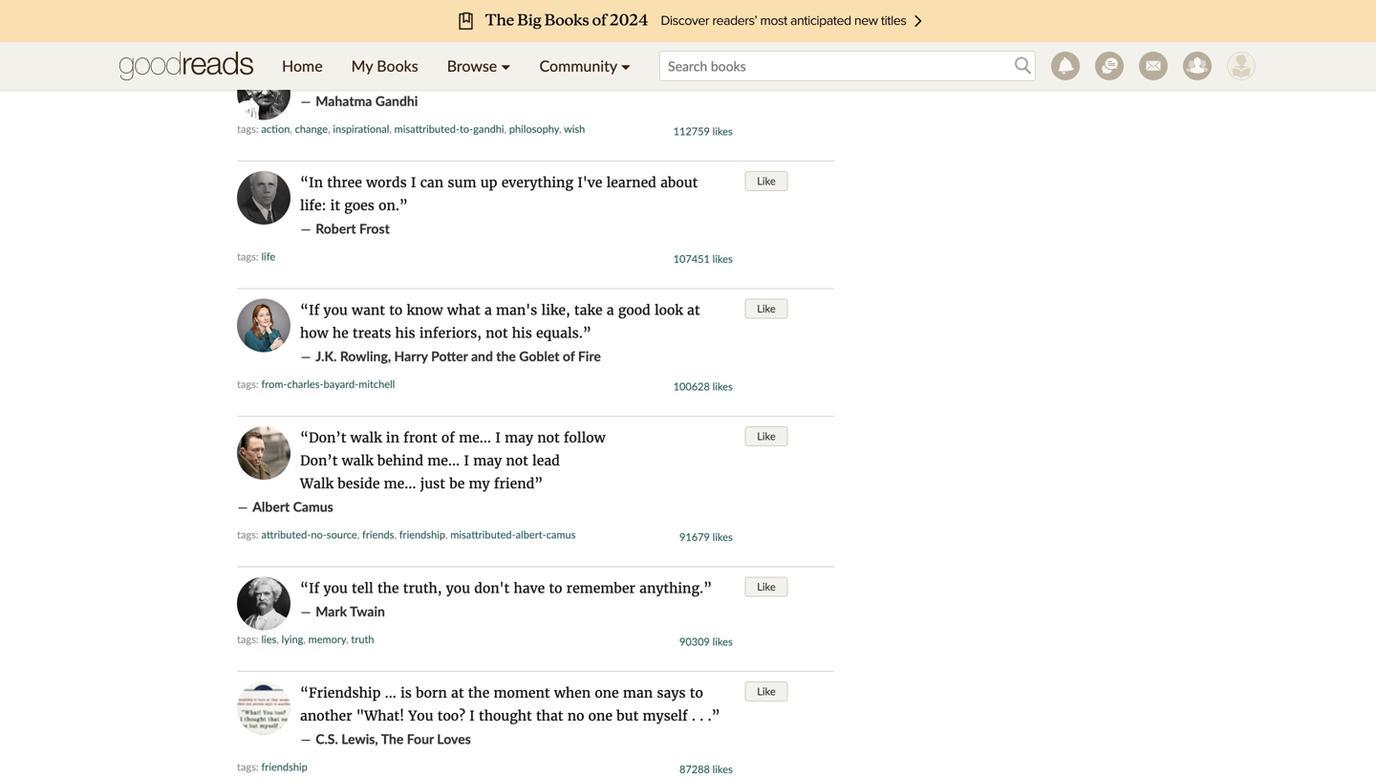 Task type: locate. For each thing, give the bounding box(es) containing it.
me… down behind
[[384, 475, 416, 492]]

that left no
[[536, 708, 564, 725]]

of inside "if you want to know what a man's like, take a good look at how he treats his inferiors, not his equals." ― j.k. rowling, harry potter and the goblet of fire
[[563, 348, 575, 364]]

the
[[329, 69, 351, 87], [562, 69, 584, 87], [497, 348, 516, 364], [378, 580, 399, 597], [468, 685, 490, 702]]

no
[[568, 708, 585, 725]]

in inside ""be the change that you wish to see in the world." ― mahatma gandhi"
[[545, 69, 558, 87]]

likes
[[713, 20, 733, 33], [713, 125, 733, 138], [713, 252, 733, 265], [713, 380, 733, 393], [713, 531, 733, 544], [713, 635, 733, 648], [713, 763, 733, 776]]

1 vertical spatial me…
[[428, 452, 460, 469]]

equals."
[[536, 325, 592, 342]]

Search books text field
[[660, 51, 1036, 81]]

0 horizontal spatial his
[[395, 325, 416, 342]]

a right take
[[607, 302, 614, 319]]

menu
[[268, 42, 645, 90]]

5 tags: from the top
[[237, 633, 259, 646]]

philosophy
[[509, 122, 559, 135]]

4 like from the top
[[758, 430, 776, 443]]

▾ inside popup button
[[621, 56, 631, 75]]

0 horizontal spatial ▾
[[501, 56, 511, 75]]

his up 'harry'
[[395, 325, 416, 342]]

0 vertical spatial may
[[505, 429, 534, 447]]

▾ right community
[[621, 56, 631, 75]]

tags: left from-
[[237, 378, 259, 391]]

1 horizontal spatial a
[[607, 302, 614, 319]]

the inside "if you tell the truth, you don't have to remember anything." ― mark twain
[[378, 580, 399, 597]]

1 horizontal spatial his
[[512, 325, 532, 342]]

1 horizontal spatial change
[[355, 69, 403, 87]]

i up be
[[464, 452, 469, 469]]

0 vertical spatial walk
[[351, 429, 382, 447]]

― inside "if you want to know what a man's like, take a good look at how he treats his inferiors, not his equals." ― j.k. rowling, harry potter and the goblet of fire
[[300, 348, 312, 365]]

tags: left lies link
[[237, 633, 259, 646]]

it
[[331, 197, 340, 214]]

6 tags: from the top
[[237, 761, 259, 774]]

likes for "in three words i can sum up everything i've learned about life: it goes on."
[[713, 252, 733, 265]]

i left can
[[411, 174, 416, 191]]

you
[[438, 69, 462, 87], [324, 302, 348, 319], [324, 580, 348, 597], [446, 580, 470, 597]]

likes right 112759
[[713, 125, 733, 138]]

friendship link
[[399, 528, 446, 541], [261, 761, 308, 774]]

memory link
[[309, 633, 346, 646]]

"if for tell
[[300, 580, 320, 597]]

0 horizontal spatial a
[[485, 302, 492, 319]]

1 horizontal spatial at
[[687, 302, 700, 319]]

1 vertical spatial walk
[[342, 452, 374, 469]]

no-
[[311, 528, 327, 541]]

likes for "if you tell the truth, you don't have to remember anything."
[[713, 635, 733, 648]]

walk up behind
[[351, 429, 382, 447]]

0 horizontal spatial change
[[295, 122, 328, 135]]

1 horizontal spatial that
[[536, 708, 564, 725]]

6 likes from the top
[[713, 635, 733, 648]]

from-
[[261, 378, 287, 391]]

"be the change that you wish to see in the world." ― mahatma gandhi
[[300, 69, 639, 110]]

0 vertical spatial of
[[563, 348, 575, 364]]

source
[[327, 528, 357, 541]]

three
[[327, 174, 362, 191]]

"if inside "if you want to know what a man's like, take a good look at how he treats his inferiors, not his equals." ― j.k. rowling, harry potter and the goblet of fire
[[300, 302, 320, 319]]

0 vertical spatial wish
[[466, 69, 498, 87]]

albert camus image
[[237, 426, 291, 480]]

harry potter and the goblet of fire link
[[394, 348, 601, 364]]

1 vertical spatial at
[[451, 685, 464, 702]]

one up but
[[595, 685, 619, 702]]

camus
[[293, 499, 334, 515]]

inspirational
[[333, 122, 390, 135]]

4 tags: from the top
[[237, 528, 259, 541]]

truth link
[[351, 633, 374, 646]]

friendship down friendship ... is born at the moment when one man says to another what! you image
[[261, 761, 308, 774]]

1 horizontal spatial ▾
[[621, 56, 631, 75]]

you up misattributed-to-gandhi link
[[438, 69, 462, 87]]

0 vertical spatial misattributed-
[[395, 122, 460, 135]]

2 ▾ from the left
[[621, 56, 631, 75]]

me… up just
[[428, 452, 460, 469]]

tags: down albert
[[237, 528, 259, 541]]

tags: action , change , inspirational , misattributed-to-gandhi , philosophy , wish
[[237, 122, 585, 135]]

112759 likes link
[[674, 125, 733, 138]]

wish
[[466, 69, 498, 87], [564, 122, 585, 135]]

the
[[381, 731, 404, 747]]

the up thought
[[468, 685, 490, 702]]

i right too?
[[470, 708, 475, 725]]

my group discussions image
[[1096, 52, 1124, 80]]

likes right 87288
[[713, 763, 733, 776]]

1 vertical spatial of
[[442, 429, 455, 447]]

at right look
[[687, 302, 700, 319]]

1 horizontal spatial in
[[545, 69, 558, 87]]

2 vertical spatial not
[[506, 452, 529, 469]]

▾ inside dropdown button
[[501, 56, 511, 75]]

likes right 107451
[[713, 252, 733, 265]]

to right says
[[690, 685, 704, 702]]

1 like from the top
[[758, 70, 776, 83]]

action link
[[261, 122, 290, 135]]

that inside "friendship ... is born at the moment when one man says to another "what! you too? i thought that no one but myself . . ." ― c.s. lewis, the four loves
[[536, 708, 564, 725]]

0 horizontal spatial .
[[692, 708, 696, 725]]

the up mahatma
[[329, 69, 351, 87]]

3 likes from the top
[[713, 252, 733, 265]]

to left see at the left top of the page
[[502, 69, 515, 87]]

robert frost image
[[237, 171, 291, 225]]

follow
[[564, 429, 606, 447]]

0 vertical spatial that
[[407, 69, 434, 87]]

1 vertical spatial in
[[386, 429, 400, 447]]

know
[[407, 302, 443, 319]]

world."
[[588, 69, 639, 87]]

may up lead
[[505, 429, 534, 447]]

tags: friendship
[[237, 761, 308, 774]]

may up "my"
[[474, 452, 502, 469]]

lewis,
[[342, 731, 378, 747]]

― left albert
[[237, 499, 249, 516]]

likes right 100628
[[713, 380, 733, 393]]

2 tags: from the top
[[237, 250, 259, 263]]

1 vertical spatial that
[[536, 708, 564, 725]]

0 horizontal spatial friendship link
[[261, 761, 308, 774]]

not
[[486, 325, 508, 342], [538, 429, 560, 447], [506, 452, 529, 469]]

not up friend"
[[506, 452, 529, 469]]

0 horizontal spatial in
[[386, 429, 400, 447]]

not up lead
[[538, 429, 560, 447]]

j.k. rowling image
[[237, 299, 291, 352]]

like for "friendship ... is born at the moment when one man says to another "what! you too? i thought that no one but myself . . ."
[[758, 685, 776, 698]]

moment
[[494, 685, 550, 702]]

likes right 116495 at the top
[[713, 20, 733, 33]]

mahatma gandhi image
[[237, 66, 291, 120]]

4 likes from the top
[[713, 380, 733, 393]]

2 a from the left
[[607, 302, 614, 319]]

."
[[708, 708, 721, 725]]

the four loves link
[[381, 731, 471, 747]]

says
[[657, 685, 686, 702]]

1 horizontal spatial of
[[563, 348, 575, 364]]

the right tell
[[378, 580, 399, 597]]

memory
[[309, 633, 346, 646]]

― down life:
[[300, 220, 312, 238]]

5 likes from the top
[[713, 531, 733, 544]]

to inside ""be the change that you wish to see in the world." ― mahatma gandhi"
[[502, 69, 515, 87]]

lies
[[261, 633, 277, 646]]

home
[[282, 56, 323, 75]]

fire
[[578, 348, 601, 364]]

"if inside "if you tell the truth, you don't have to remember anything." ― mark twain
[[300, 580, 320, 597]]

of left fire
[[563, 348, 575, 364]]

▾ left see at the left top of the page
[[501, 56, 511, 75]]

robert
[[316, 220, 356, 237]]

likes for "be the change that you wish to see in the world."
[[713, 125, 733, 138]]

4 like link from the top
[[745, 426, 788, 447]]

Search for books to add to your shelves search field
[[660, 51, 1036, 81]]

friendship link right friends link
[[399, 528, 446, 541]]

that inside ""be the change that you wish to see in the world." ― mahatma gandhi"
[[407, 69, 434, 87]]

0 horizontal spatial wish
[[466, 69, 498, 87]]

about
[[661, 174, 698, 191]]

notifications image
[[1052, 52, 1080, 80]]

one
[[595, 685, 619, 702], [589, 708, 613, 725]]

▾ for browse ▾
[[501, 56, 511, 75]]

you up he
[[324, 302, 348, 319]]

1 vertical spatial change
[[295, 122, 328, 135]]

"if up the "mark"
[[300, 580, 320, 597]]

"friendship
[[300, 685, 381, 702]]

the right and
[[497, 348, 516, 364]]

four
[[407, 731, 434, 747]]

1 vertical spatial misattributed-
[[451, 528, 516, 541]]

likes right the 91679
[[713, 531, 733, 544]]

1 vertical spatial "if
[[300, 580, 320, 597]]

may
[[505, 429, 534, 447], [474, 452, 502, 469]]

1 horizontal spatial may
[[505, 429, 534, 447]]

1 horizontal spatial friendship link
[[399, 528, 446, 541]]

― left j.k.
[[300, 348, 312, 365]]

0 vertical spatial change
[[355, 69, 403, 87]]

2 like from the top
[[758, 175, 776, 187]]

2 "if from the top
[[300, 580, 320, 597]]

tags: left action 'link'
[[237, 122, 259, 135]]

0 vertical spatial not
[[486, 325, 508, 342]]

i inside "in three words i can sum up everything i've learned about life: it goes on." ― robert frost
[[411, 174, 416, 191]]

90309 likes link
[[680, 635, 733, 648]]

like link for "friendship ... is born at the moment when one man says to another "what! you too? i thought that no one but myself . . ."
[[745, 682, 788, 702]]

"if up the how
[[300, 302, 320, 319]]

from-charles-bayard-mitchell link
[[261, 378, 395, 391]]

tags: down friendship ... is born at the moment when one man says to another what! you image
[[237, 761, 259, 774]]

1 horizontal spatial friendship
[[399, 528, 446, 541]]

0 vertical spatial in
[[545, 69, 558, 87]]

1 ▾ from the left
[[501, 56, 511, 75]]

likes for "don't walk in front of me… i may not follow
[[713, 531, 733, 544]]

3 tags: from the top
[[237, 378, 259, 391]]

0 vertical spatial at
[[687, 302, 700, 319]]

misattributed- down "my"
[[451, 528, 516, 541]]

like for "don't walk in front of me… i may not follow
[[758, 430, 776, 443]]

gandhi
[[474, 122, 504, 135]]

5 like from the top
[[758, 580, 776, 593]]

0 horizontal spatial may
[[474, 452, 502, 469]]

likes right 90309 on the bottom
[[713, 635, 733, 648]]

me… up "my"
[[459, 429, 491, 447]]

albert
[[253, 499, 290, 515]]

0 vertical spatial "if
[[300, 302, 320, 319]]

tags: for tags: lies , lying , memory , truth
[[237, 633, 259, 646]]

walk up beside
[[342, 452, 374, 469]]

"what!
[[356, 708, 405, 725]]

friends link
[[362, 528, 394, 541]]

his down man's
[[512, 325, 532, 342]]

5 like link from the top
[[745, 577, 788, 597]]

what
[[447, 302, 481, 319]]

walk
[[351, 429, 382, 447], [342, 452, 374, 469]]

in up behind
[[386, 429, 400, 447]]

1 like link from the top
[[745, 66, 788, 87]]

change inside ""be the change that you wish to see in the world." ― mahatma gandhi"
[[355, 69, 403, 87]]

change up gandhi
[[355, 69, 403, 87]]

how
[[300, 325, 329, 342]]

7 likes from the top
[[713, 763, 733, 776]]

― down "be
[[300, 93, 312, 110]]

― inside "in three words i can sum up everything i've learned about life: it goes on." ― robert frost
[[300, 220, 312, 238]]

at up too?
[[451, 685, 464, 702]]

truth,
[[403, 580, 442, 597]]

116495
[[674, 20, 710, 33]]

― left c.s.
[[300, 731, 312, 748]]

not up the harry potter and the goblet of fire link
[[486, 325, 508, 342]]

tags: left 'life' link
[[237, 250, 259, 263]]

2 like link from the top
[[745, 171, 788, 191]]

2 likes from the top
[[713, 125, 733, 138]]

.
[[692, 708, 696, 725], [700, 708, 704, 725]]

116495 likes
[[674, 20, 733, 33]]

0 horizontal spatial at
[[451, 685, 464, 702]]

1 vertical spatial friendship
[[261, 761, 308, 774]]

friend requests image
[[1184, 52, 1212, 80]]

1 tags: from the top
[[237, 122, 259, 135]]

107451
[[674, 252, 710, 265]]

attributed-
[[261, 528, 311, 541]]

to right want
[[389, 302, 403, 319]]

― inside "friendship ... is born at the moment when one man says to another "what! you too? i thought that no one but myself . . ." ― c.s. lewis, the four loves
[[300, 731, 312, 748]]

wish link
[[564, 122, 585, 135]]

a right what at the top of page
[[485, 302, 492, 319]]

the left the world." at left top
[[562, 69, 584, 87]]

walk
[[300, 475, 334, 492]]

like for "in three words i can sum up everything i've learned about life: it goes on."
[[758, 175, 776, 187]]

like link for "don't walk in front of me… i may not follow
[[745, 426, 788, 447]]

to right "have"
[[549, 580, 563, 597]]

on."
[[379, 197, 408, 214]]

1 vertical spatial not
[[538, 429, 560, 447]]

wish right philosophy
[[564, 122, 585, 135]]

friendship link down friendship ... is born at the moment when one man says to another what! you image
[[261, 761, 308, 774]]

home link
[[268, 42, 337, 90]]

i up friend"
[[496, 429, 501, 447]]

wish left see at the left top of the page
[[466, 69, 498, 87]]

"be
[[300, 69, 325, 87]]

6 like from the top
[[758, 685, 776, 698]]

learned
[[607, 174, 657, 191]]

like link for "if you want to know what a man's like, take a good look at how he treats his inferiors, not his equals."
[[745, 299, 788, 319]]

you left "don't"
[[446, 580, 470, 597]]

misattributed- down gandhi
[[395, 122, 460, 135]]

0 horizontal spatial of
[[442, 429, 455, 447]]

i
[[411, 174, 416, 191], [496, 429, 501, 447], [464, 452, 469, 469], [470, 708, 475, 725]]

1 "if from the top
[[300, 302, 320, 319]]

1 horizontal spatial .
[[700, 708, 704, 725]]

3 like link from the top
[[745, 299, 788, 319]]

1 horizontal spatial wish
[[564, 122, 585, 135]]

3 like from the top
[[758, 302, 776, 315]]

i inside "friendship ... is born at the moment when one man says to another "what! you too? i thought that no one but myself . . ." ― c.s. lewis, the four loves
[[470, 708, 475, 725]]

when
[[554, 685, 591, 702]]

in right see at the left top of the page
[[545, 69, 558, 87]]

1 vertical spatial friendship link
[[261, 761, 308, 774]]

that up gandhi
[[407, 69, 434, 87]]

likes for "if you want to know what a man's like, take a good look at how he treats his inferiors, not his equals."
[[713, 380, 733, 393]]

harry
[[394, 348, 428, 364]]

browse ▾
[[447, 56, 511, 75]]

you inside "if you want to know what a man's like, take a good look at how he treats his inferiors, not his equals." ― j.k. rowling, harry potter and the goblet of fire
[[324, 302, 348, 319]]

friendship right friends link
[[399, 528, 446, 541]]

1 his from the left
[[395, 325, 416, 342]]

twain
[[350, 603, 385, 620]]

0 vertical spatial friendship
[[399, 528, 446, 541]]

camus
[[547, 528, 576, 541]]

change right action 'link'
[[295, 122, 328, 135]]

87288 likes
[[680, 763, 733, 776]]

of right the front
[[442, 429, 455, 447]]

like for "if you want to know what a man's like, take a good look at how he treats his inferiors, not his equals."
[[758, 302, 776, 315]]

one right no
[[589, 708, 613, 725]]

0 horizontal spatial that
[[407, 69, 434, 87]]

6 like link from the top
[[745, 682, 788, 702]]

― left the "mark"
[[300, 603, 312, 621]]



Task type: vqa. For each thing, say whether or not it's contained in the screenshot.
Memory link
yes



Task type: describe. For each thing, give the bounding box(es) containing it.
100628
[[674, 380, 710, 393]]

words
[[366, 174, 407, 191]]

gandhi
[[376, 93, 418, 109]]

87288 likes link
[[680, 763, 733, 776]]

"don't
[[300, 429, 347, 447]]

inbox image
[[1140, 52, 1168, 80]]

91679
[[680, 531, 710, 544]]

up
[[481, 174, 498, 191]]

j.k.
[[316, 348, 337, 364]]

menu containing home
[[268, 42, 645, 90]]

man
[[623, 685, 653, 702]]

lying link
[[282, 633, 303, 646]]

mitchell
[[359, 378, 395, 391]]

1 vertical spatial one
[[589, 708, 613, 725]]

he
[[333, 325, 349, 342]]

just
[[420, 475, 446, 492]]

like for "be the change that you wish to see in the world."
[[758, 70, 776, 83]]

like link for "if you tell the truth, you don't have to remember anything."
[[745, 577, 788, 597]]

c.s.
[[316, 731, 338, 747]]

community ▾ button
[[525, 42, 645, 90]]

tags: for tags: friendship
[[237, 761, 259, 774]]

life
[[261, 250, 276, 263]]

0 vertical spatial one
[[595, 685, 619, 702]]

tags: life
[[237, 250, 276, 263]]

tags: for tags: attributed-no-source , friends , friendship , misattributed-albert-camus
[[237, 528, 259, 541]]

112759
[[674, 125, 710, 138]]

2 . from the left
[[700, 708, 704, 725]]

lies link
[[261, 633, 277, 646]]

to inside "if you tell the truth, you don't have to remember anything." ― mark twain
[[549, 580, 563, 597]]

"if you want to know what a man's like, take a good look at how he treats his inferiors, not his equals." ― j.k. rowling, harry potter and the goblet of fire
[[300, 302, 700, 365]]

remember
[[567, 580, 636, 597]]

90309 likes
[[680, 635, 733, 648]]

...
[[385, 685, 397, 702]]

0 horizontal spatial friendship
[[261, 761, 308, 774]]

browse ▾ button
[[433, 42, 525, 90]]

like,
[[542, 302, 571, 319]]

friends
[[362, 528, 394, 541]]

likes for "friendship ... is born at the moment when one man says to another "what! you too? i thought that no one but myself . . ."
[[713, 763, 733, 776]]

2 his from the left
[[512, 325, 532, 342]]

0 vertical spatial me…
[[459, 429, 491, 447]]

mark twain image
[[237, 577, 291, 631]]

my books
[[352, 56, 419, 75]]

my books link
[[337, 42, 433, 90]]

the inside "friendship ... is born at the moment when one man says to another "what! you too? i thought that no one but myself . . ." ― c.s. lewis, the four loves
[[468, 685, 490, 702]]

91679 likes link
[[680, 531, 733, 544]]

― inside ""be the change that you wish to see in the world." ― mahatma gandhi"
[[300, 93, 312, 110]]

91679 likes
[[680, 531, 733, 544]]

lying
[[282, 633, 303, 646]]

1 likes from the top
[[713, 20, 733, 33]]

― inside "don't walk in front of me… i may not follow don't walk behind me… i may not lead walk beside me… just be my friend" ― albert camus
[[237, 499, 249, 516]]

everything
[[502, 174, 574, 191]]

you up the "mark"
[[324, 580, 348, 597]]

tags: for tags: from-charles-bayard-mitchell
[[237, 378, 259, 391]]

friendship ... is born at the moment when one man says to another what! you image
[[237, 682, 291, 752]]

you inside ""be the change that you wish to see in the world." ― mahatma gandhi"
[[438, 69, 462, 87]]

misattributed-albert-camus link
[[451, 528, 576, 541]]

116495 likes link
[[674, 20, 733, 33]]

1 vertical spatial wish
[[564, 122, 585, 135]]

like link for "in three words i can sum up everything i've learned about life: it goes on."
[[745, 171, 788, 191]]

of inside "don't walk in front of me… i may not follow don't walk behind me… i may not lead walk beside me… just be my friend" ― albert camus
[[442, 429, 455, 447]]

man's
[[496, 302, 538, 319]]

tags: for tags: life
[[237, 250, 259, 263]]

not inside "if you want to know what a man's like, take a good look at how he treats his inferiors, not his equals." ― j.k. rowling, harry potter and the goblet of fire
[[486, 325, 508, 342]]

like for "if you tell the truth, you don't have to remember anything."
[[758, 580, 776, 593]]

the inside "if you want to know what a man's like, take a good look at how he treats his inferiors, not his equals." ― j.k. rowling, harry potter and the goblet of fire
[[497, 348, 516, 364]]

inspirational link
[[333, 122, 390, 135]]

community ▾
[[540, 56, 631, 75]]

1 . from the left
[[692, 708, 696, 725]]

tags: for tags: action , change , inspirational , misattributed-to-gandhi , philosophy , wish
[[237, 122, 259, 135]]

to inside "if you want to know what a man's like, take a good look at how he treats his inferiors, not his equals." ― j.k. rowling, harry potter and the goblet of fire
[[389, 302, 403, 319]]

but
[[617, 708, 639, 725]]

― inside "if you tell the truth, you don't have to remember anything." ― mark twain
[[300, 603, 312, 621]]

my
[[469, 475, 490, 492]]

2 vertical spatial me…
[[384, 475, 416, 492]]

you
[[409, 708, 434, 725]]

1 a from the left
[[485, 302, 492, 319]]

tell
[[352, 580, 374, 597]]

change link
[[295, 122, 328, 135]]

112759 likes
[[674, 125, 733, 138]]

friend"
[[494, 475, 543, 492]]

rowling,
[[340, 348, 391, 364]]

to inside "friendship ... is born at the moment when one man says to another "what! you too? i thought that no one but myself . . ." ― c.s. lewis, the four loves
[[690, 685, 704, 702]]

is
[[401, 685, 412, 702]]

wish inside ""be the change that you wish to see in the world." ― mahatma gandhi"
[[466, 69, 498, 87]]

don't
[[300, 452, 338, 469]]

life:
[[300, 197, 327, 214]]

see
[[519, 69, 541, 87]]

"if for want
[[300, 302, 320, 319]]

0 vertical spatial friendship link
[[399, 528, 446, 541]]

front
[[404, 429, 438, 447]]

john smith image
[[1228, 52, 1256, 80]]

good
[[618, 302, 651, 319]]

goes
[[344, 197, 375, 214]]

"in three words i can sum up everything i've learned about life: it goes on." ― robert frost
[[300, 174, 698, 238]]

albert-
[[516, 528, 547, 541]]

107451 likes
[[674, 252, 733, 265]]

at inside "if you want to know what a man's like, take a good look at how he treats his inferiors, not his equals." ― j.k. rowling, harry potter and the goblet of fire
[[687, 302, 700, 319]]

1 vertical spatial may
[[474, 452, 502, 469]]

too?
[[438, 708, 466, 725]]

"in
[[300, 174, 323, 191]]

goblet
[[519, 348, 560, 364]]

mark
[[316, 603, 347, 620]]

tags: attributed-no-source , friends , friendship , misattributed-albert-camus
[[237, 528, 576, 541]]

▾ for community ▾
[[621, 56, 631, 75]]

frost
[[360, 220, 390, 237]]

philosophy link
[[509, 122, 559, 135]]

take
[[575, 302, 603, 319]]

at inside "friendship ... is born at the moment when one man says to another "what! you too? i thought that no one but myself . . ." ― c.s. lewis, the four loves
[[451, 685, 464, 702]]

action
[[261, 122, 290, 135]]

another
[[300, 708, 352, 725]]

100628 likes
[[674, 380, 733, 393]]

attributed-no-source link
[[261, 528, 357, 541]]

mahatma
[[316, 93, 372, 109]]

in inside "don't walk in front of me… i may not follow don't walk behind me… i may not lead walk beside me… just be my friend" ― albert camus
[[386, 429, 400, 447]]

can
[[420, 174, 444, 191]]

loves
[[437, 731, 471, 747]]

tags: lies , lying , memory , truth
[[237, 633, 374, 646]]

born
[[416, 685, 447, 702]]

my
[[352, 56, 373, 75]]

bayard-
[[324, 378, 359, 391]]

lead
[[533, 452, 560, 469]]

and
[[471, 348, 493, 364]]

like link for "be the change that you wish to see in the world."
[[745, 66, 788, 87]]



